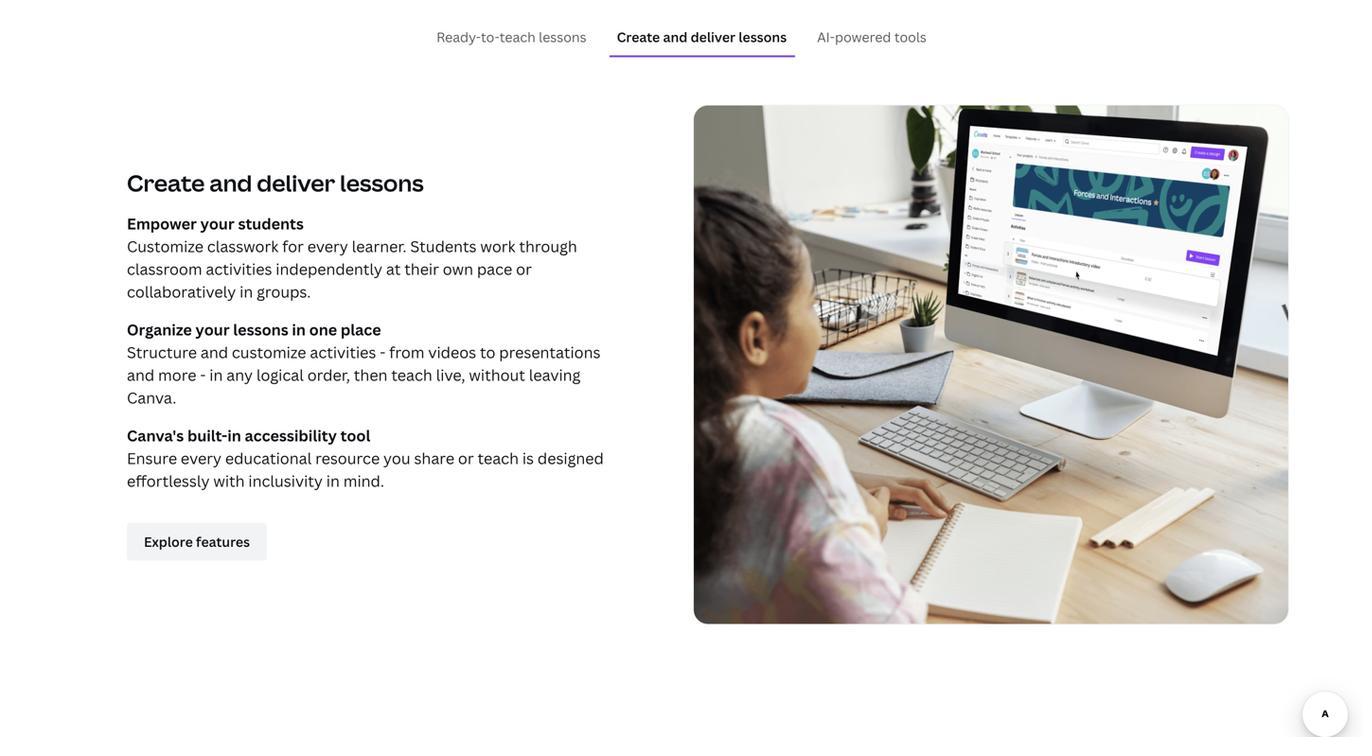 Task type: describe. For each thing, give the bounding box(es) containing it.
you
[[384, 448, 411, 469]]

with
[[213, 471, 245, 491]]

and inside button
[[663, 28, 688, 46]]

0 vertical spatial -
[[380, 342, 386, 363]]

canva's built-in accessibility tool ensure every educational resource you share or teach is designed effortlessly with inclusivity in mind.
[[127, 426, 604, 491]]

tool
[[341, 426, 371, 446]]

canva.
[[127, 388, 176, 408]]

0 horizontal spatial -
[[200, 365, 206, 385]]

accessibility
[[245, 426, 337, 446]]

without
[[469, 365, 525, 385]]

resource
[[315, 448, 380, 469]]

or inside canva's built-in accessibility tool ensure every educational resource you share or teach is designed effortlessly with inclusivity in mind.
[[458, 448, 474, 469]]

presentations
[[499, 342, 601, 363]]

ready-to-teach lessons button
[[429, 19, 594, 55]]

deliver inside button
[[691, 28, 736, 46]]

for
[[282, 236, 304, 257]]

own
[[443, 259, 473, 279]]

in left 'one'
[[292, 320, 306, 340]]

empower
[[127, 214, 197, 234]]

every for ensure
[[181, 448, 222, 469]]

designed
[[538, 448, 604, 469]]

organize your lessons in one place structure and customize activities - from videos to presentations and more - in any logical order, then teach live, without leaving canva.
[[127, 320, 601, 408]]

canva's
[[127, 426, 184, 446]]

learner.
[[352, 236, 407, 257]]

tools
[[895, 28, 927, 46]]

organize
[[127, 320, 192, 340]]

groups.
[[257, 282, 311, 302]]

more
[[158, 365, 196, 385]]

independently
[[276, 259, 383, 279]]

0 horizontal spatial deliver
[[257, 168, 335, 198]]

lessons inside organize your lessons in one place structure and customize activities - from videos to presentations and more - in any logical order, then teach live, without leaving canva.
[[233, 320, 289, 340]]

in up educational
[[227, 426, 241, 446]]

ai-
[[817, 28, 835, 46]]

lessons right to-
[[539, 28, 587, 46]]

your for organize
[[196, 320, 230, 340]]

ai-powered tools
[[817, 28, 927, 46]]

customize
[[232, 342, 306, 363]]

from
[[389, 342, 425, 363]]

classroom
[[127, 259, 202, 279]]

to-
[[481, 28, 500, 46]]

classwork
[[207, 236, 279, 257]]

create and deliver lessons inside button
[[617, 28, 787, 46]]

logical
[[256, 365, 304, 385]]

empower your students customize classwork for every learner. students work through classroom activities independently at their own pace or collaboratively in groups.
[[127, 214, 577, 302]]

create inside button
[[617, 28, 660, 46]]

your for empower
[[200, 214, 235, 234]]

live,
[[436, 365, 465, 385]]

activities inside organize your lessons in one place structure and customize activities - from videos to presentations and more - in any logical order, then teach live, without leaving canva.
[[310, 342, 376, 363]]



Task type: locate. For each thing, give the bounding box(es) containing it.
teach left is at the left bottom of the page
[[478, 448, 519, 469]]

deliver
[[691, 28, 736, 46], [257, 168, 335, 198]]

or right share
[[458, 448, 474, 469]]

every inside empower your students customize classwork for every learner. students work through classroom activities independently at their own pace or collaboratively in groups.
[[307, 236, 348, 257]]

leaving
[[529, 365, 581, 385]]

your
[[200, 214, 235, 234], [196, 320, 230, 340]]

0 vertical spatial teach
[[500, 28, 536, 46]]

1 vertical spatial every
[[181, 448, 222, 469]]

1 vertical spatial activities
[[310, 342, 376, 363]]

1 horizontal spatial create and deliver lessons
[[617, 28, 787, 46]]

1 vertical spatial create
[[127, 168, 205, 198]]

1 vertical spatial teach
[[391, 365, 433, 385]]

and
[[663, 28, 688, 46], [209, 168, 252, 198], [201, 342, 228, 363], [127, 365, 155, 385]]

- left from
[[380, 342, 386, 363]]

mind.
[[343, 471, 384, 491]]

1 horizontal spatial -
[[380, 342, 386, 363]]

share
[[414, 448, 455, 469]]

1 vertical spatial create and deliver lessons
[[127, 168, 424, 198]]

0 horizontal spatial create and deliver lessons
[[127, 168, 424, 198]]

their
[[404, 259, 439, 279]]

or right 'pace'
[[516, 259, 532, 279]]

0 horizontal spatial every
[[181, 448, 222, 469]]

1 horizontal spatial every
[[307, 236, 348, 257]]

teach right ready-
[[500, 28, 536, 46]]

1 horizontal spatial create
[[617, 28, 660, 46]]

students
[[410, 236, 477, 257]]

2 vertical spatial teach
[[478, 448, 519, 469]]

through
[[519, 236, 577, 257]]

or inside empower your students customize classwork for every learner. students work through classroom activities independently at their own pace or collaboratively in groups.
[[516, 259, 532, 279]]

place
[[341, 320, 381, 340]]

activities
[[206, 259, 272, 279], [310, 342, 376, 363]]

activities down classwork
[[206, 259, 272, 279]]

1 vertical spatial -
[[200, 365, 206, 385]]

0 vertical spatial create and deliver lessons
[[617, 28, 787, 46]]

in down resource
[[326, 471, 340, 491]]

1 vertical spatial your
[[196, 320, 230, 340]]

1 vertical spatial or
[[458, 448, 474, 469]]

ensure
[[127, 448, 177, 469]]

every
[[307, 236, 348, 257], [181, 448, 222, 469]]

1 horizontal spatial activities
[[310, 342, 376, 363]]

0 horizontal spatial or
[[458, 448, 474, 469]]

-
[[380, 342, 386, 363], [200, 365, 206, 385]]

your up classwork
[[200, 214, 235, 234]]

ready-to-teach lessons
[[437, 28, 587, 46]]

every down built-
[[181, 448, 222, 469]]

is
[[523, 448, 534, 469]]

customize
[[127, 236, 204, 257]]

0 vertical spatial create
[[617, 28, 660, 46]]

your inside empower your students customize classwork for every learner. students work through classroom activities independently at their own pace or collaboratively in groups.
[[200, 214, 235, 234]]

teach inside button
[[500, 28, 536, 46]]

at
[[386, 259, 401, 279]]

0 horizontal spatial create
[[127, 168, 205, 198]]

educational
[[225, 448, 312, 469]]

teach
[[500, 28, 536, 46], [391, 365, 433, 385], [478, 448, 519, 469]]

effortlessly
[[127, 471, 210, 491]]

in left groups.
[[240, 282, 253, 302]]

inclusivity
[[248, 471, 323, 491]]

one
[[309, 320, 337, 340]]

create and deliver lessons
[[617, 28, 787, 46], [127, 168, 424, 198]]

or
[[516, 259, 532, 279], [458, 448, 474, 469]]

in inside empower your students customize classwork for every learner. students work through classroom activities independently at their own pace or collaboratively in groups.
[[240, 282, 253, 302]]

lessons
[[539, 28, 587, 46], [739, 28, 787, 46], [340, 168, 424, 198], [233, 320, 289, 340]]

1 vertical spatial deliver
[[257, 168, 335, 198]]

powered
[[835, 28, 891, 46]]

your inside organize your lessons in one place structure and customize activities - from videos to presentations and more - in any logical order, then teach live, without leaving canva.
[[196, 320, 230, 340]]

0 horizontal spatial activities
[[206, 259, 272, 279]]

0 vertical spatial your
[[200, 214, 235, 234]]

any
[[226, 365, 253, 385]]

0 vertical spatial or
[[516, 259, 532, 279]]

every up independently
[[307, 236, 348, 257]]

0 vertical spatial every
[[307, 236, 348, 257]]

every for for
[[307, 236, 348, 257]]

create
[[617, 28, 660, 46], [127, 168, 205, 198]]

ready-
[[437, 28, 481, 46]]

create and deliver lessons button
[[609, 19, 795, 55]]

0 vertical spatial activities
[[206, 259, 272, 279]]

order,
[[307, 365, 350, 385]]

lessons up customize
[[233, 320, 289, 340]]

teach inside organize your lessons in one place structure and customize activities - from videos to presentations and more - in any logical order, then teach live, without leaving canva.
[[391, 365, 433, 385]]

- right more
[[200, 365, 206, 385]]

activities up order,
[[310, 342, 376, 363]]

built-
[[187, 426, 227, 446]]

lessons up learner.
[[340, 168, 424, 198]]

pace
[[477, 259, 513, 279]]

then
[[354, 365, 388, 385]]

work
[[480, 236, 516, 257]]

videos
[[428, 342, 476, 363]]

activities inside empower your students customize classwork for every learner. students work through classroom activities independently at their own pace or collaboratively in groups.
[[206, 259, 272, 279]]

in
[[240, 282, 253, 302], [292, 320, 306, 340], [209, 365, 223, 385], [227, 426, 241, 446], [326, 471, 340, 491]]

collaboratively
[[127, 282, 236, 302]]

your down collaboratively
[[196, 320, 230, 340]]

structure
[[127, 342, 197, 363]]

ai-powered tools button
[[810, 19, 934, 55]]

every inside canva's built-in accessibility tool ensure every educational resource you share or teach is designed effortlessly with inclusivity in mind.
[[181, 448, 222, 469]]

to
[[480, 342, 496, 363]]

lessons left ai-
[[739, 28, 787, 46]]

students
[[238, 214, 304, 234]]

1 horizontal spatial or
[[516, 259, 532, 279]]

in left any
[[209, 365, 223, 385]]

teach inside canva's built-in accessibility tool ensure every educational resource you share or teach is designed effortlessly with inclusivity in mind.
[[478, 448, 519, 469]]

1 horizontal spatial deliver
[[691, 28, 736, 46]]

0 vertical spatial deliver
[[691, 28, 736, 46]]

teach down from
[[391, 365, 433, 385]]



Task type: vqa. For each thing, say whether or not it's contained in the screenshot.
rightmost CREATE
yes



